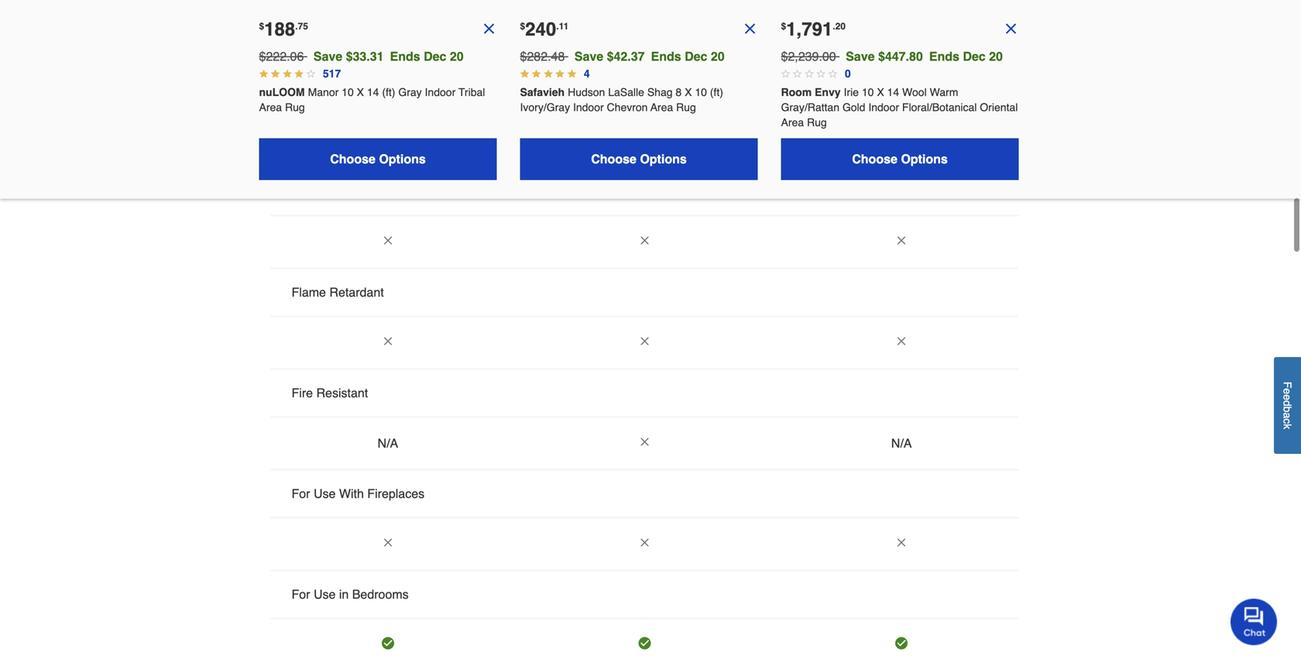 Task type: locate. For each thing, give the bounding box(es) containing it.
517
[[323, 67, 341, 80]]

choose options button down manor 10 x 14 (ft) gray indoor tribal area rug
[[259, 138, 497, 180]]

5 out of 5 stars image
[[544, 69, 553, 78], [567, 69, 576, 78]]

indoor inside irie 10 x 14 wool warm gray/rattan gold indoor floral/botanical oriental area rug
[[868, 101, 899, 114]]

for left the 'with'
[[292, 486, 310, 501]]

x down the '$33.31'
[[357, 86, 364, 98]]

x right 8
[[685, 86, 692, 98]]

14 down the '$33.31'
[[367, 86, 379, 98]]

$282.48
[[520, 49, 565, 64]]

2 horizontal spatial choose options button
[[781, 138, 1019, 180]]

3 yes image from the left
[[895, 637, 908, 649]]

4 out of 5 stars element
[[259, 69, 268, 78], [271, 69, 280, 78], [283, 69, 292, 78], [294, 69, 304, 78], [306, 69, 315, 78]]

3 save from the left
[[846, 49, 875, 64]]

e
[[1281, 388, 1294, 394], [1281, 394, 1294, 400]]

3 options from the left
[[901, 152, 948, 166]]

1 horizontal spatial machine-made
[[604, 134, 686, 148]]

e up b
[[1281, 394, 1294, 400]]

save up '4'
[[575, 49, 603, 64]]

0 horizontal spatial x
[[357, 86, 364, 98]]

0 horizontal spatial choose options
[[330, 152, 426, 166]]

handcrafted
[[868, 134, 935, 148]]

2 horizontal spatial .
[[833, 21, 835, 32]]

machine-made down chevron in the left top of the page
[[604, 134, 686, 148]]

flame retardant
[[292, 285, 384, 299]]

3 choose from the left
[[852, 152, 898, 166]]

2 horizontal spatial 10
[[862, 86, 874, 98]]

0 horizontal spatial $
[[259, 21, 264, 32]]

1 horizontal spatial save
[[575, 49, 603, 64]]

$
[[259, 21, 264, 32], [520, 21, 525, 32], [781, 21, 786, 32]]

$ inside the $ 240 . 11
[[520, 21, 525, 32]]

warm
[[930, 86, 958, 98]]

1 horizontal spatial 4 out of 5 stars image
[[271, 69, 280, 78]]

0 out of 5 stars element
[[781, 69, 790, 78], [793, 69, 802, 78], [805, 69, 814, 78], [816, 69, 826, 78], [828, 69, 837, 78]]

10 inside irie 10 x 14 wool warm gray/rattan gold indoor floral/botanical oriental area rug
[[862, 86, 874, 98]]

n/a
[[378, 436, 398, 450], [891, 436, 912, 450]]

choose down handcrafted
[[852, 152, 898, 166]]

tribal
[[459, 86, 485, 98]]

0 horizontal spatial 14
[[367, 86, 379, 98]]

room envy
[[781, 86, 841, 98]]

indoor inside hudson lasalle shag 8 x 10 (ft) ivory/gray indoor chevron area rug
[[573, 101, 604, 114]]

manor
[[308, 86, 339, 98]]

5 out of 5 stars image down $282.48
[[544, 69, 553, 78]]

. inside $ 1,791 . 20
[[833, 21, 835, 32]]

2 for from the top
[[292, 587, 310, 601]]

1 save from the left
[[314, 49, 342, 64]]

2 horizontal spatial yes image
[[895, 637, 908, 649]]

$ up $222.06
[[259, 21, 264, 32]]

$ inside $ 1,791 . 20
[[781, 21, 786, 32]]

choose options down manor 10 x 14 (ft) gray indoor tribal area rug
[[330, 152, 426, 166]]

made down the gray
[[398, 134, 429, 148]]

choose
[[330, 152, 376, 166], [591, 152, 637, 166], [852, 152, 898, 166]]

for for for use in bedrooms
[[292, 587, 310, 601]]

1 vertical spatial use
[[314, 587, 336, 601]]

. inside the $ 240 . 11
[[556, 21, 559, 32]]

1 4 out of 5 stars image from the left
[[283, 69, 292, 78]]

rug down nuloom
[[285, 101, 305, 114]]

fire resistant
[[292, 386, 368, 400]]

0 vertical spatial use
[[314, 486, 336, 501]]

1 horizontal spatial machine-
[[604, 134, 655, 148]]

1 5 out of 5 stars image from the left
[[544, 69, 553, 78]]

machine-
[[347, 134, 398, 148], [604, 134, 655, 148]]

1 horizontal spatial 5 out of 5 stars image
[[567, 69, 576, 78]]

1 options from the left
[[379, 152, 426, 166]]

.
[[295, 21, 298, 32], [556, 21, 559, 32], [833, 21, 835, 32]]

(ft)
[[382, 86, 395, 98], [710, 86, 723, 98]]

10
[[342, 86, 354, 98], [695, 86, 707, 98], [862, 86, 874, 98]]

1 horizontal spatial area
[[651, 101, 673, 114]]

area down nuloom
[[259, 101, 282, 114]]

1 14 from the left
[[367, 86, 379, 98]]

0 horizontal spatial choose
[[330, 152, 376, 166]]

5 4 out of 5 stars element from the left
[[306, 69, 315, 78]]

save for 188
[[314, 49, 342, 64]]

5 out of 5 stars image
[[520, 69, 529, 78], [532, 69, 541, 78], [555, 69, 565, 78]]

options for first "choose options" button from left
[[379, 152, 426, 166]]

14
[[367, 86, 379, 98], [887, 86, 899, 98]]

2 horizontal spatial 0 out of 5 stars image
[[828, 69, 837, 78]]

14 inside irie 10 x 14 wool warm gray/rattan gold indoor floral/botanical oriental area rug
[[887, 86, 899, 98]]

irie
[[844, 86, 859, 98]]

e up "d"
[[1281, 388, 1294, 394]]

2 n/a from the left
[[891, 436, 912, 450]]

2 horizontal spatial choose options
[[852, 152, 948, 166]]

for
[[292, 486, 310, 501], [292, 587, 310, 601]]

save $447.80 ends dec 20
[[846, 49, 1003, 64]]

x right irie
[[877, 86, 884, 98]]

choose options for first "choose options" button from left
[[330, 152, 426, 166]]

2 yes image from the left
[[639, 637, 651, 649]]

ends up the shag
[[651, 49, 681, 64]]

1 vertical spatial for
[[292, 587, 310, 601]]

0 horizontal spatial 0 out of 5 stars image
[[805, 69, 814, 78]]

fireplaces
[[367, 486, 425, 501]]

. for 240
[[556, 21, 559, 32]]

save
[[314, 49, 342, 64], [575, 49, 603, 64], [846, 49, 875, 64]]

$222.06
[[259, 49, 304, 64]]

(ft) right 8
[[710, 86, 723, 98]]

2 options from the left
[[640, 152, 687, 166]]

$ inside $ 188 . 75
[[259, 21, 264, 32]]

area down gray/rattan
[[781, 116, 804, 129]]

dec right the $42.37
[[685, 49, 707, 64]]

for for for use with fireplaces
[[292, 486, 310, 501]]

options down manor 10 x 14 (ft) gray indoor tribal area rug
[[379, 152, 426, 166]]

2 horizontal spatial options
[[901, 152, 948, 166]]

$ for 188
[[259, 21, 264, 32]]

2 (ft) from the left
[[710, 86, 723, 98]]

. up $2,239.00
[[833, 21, 835, 32]]

indoor down 'hudson'
[[573, 101, 604, 114]]

use
[[314, 486, 336, 501], [314, 587, 336, 601]]

2 e from the top
[[1281, 394, 1294, 400]]

gray
[[398, 86, 422, 98]]

1 horizontal spatial indoor
[[573, 101, 604, 114]]

room
[[781, 86, 812, 98]]

flame
[[292, 285, 326, 299]]

1 horizontal spatial 0 out of 5 stars image
[[793, 69, 802, 78]]

yes image
[[382, 637, 394, 649], [639, 637, 651, 649], [895, 637, 908, 649]]

0 horizontal spatial .
[[295, 21, 298, 32]]

1 horizontal spatial choose options button
[[520, 138, 758, 180]]

0 horizontal spatial save
[[314, 49, 342, 64]]

1 (ft) from the left
[[382, 86, 395, 98]]

2 10 from the left
[[695, 86, 707, 98]]

1 horizontal spatial made
[[655, 134, 686, 148]]

choose options for 1st "choose options" button from right
[[852, 152, 948, 166]]

no image
[[382, 234, 394, 247], [895, 234, 908, 247], [382, 335, 394, 347], [639, 335, 651, 347], [382, 536, 394, 549], [895, 536, 908, 549]]

1 horizontal spatial n/a
[[891, 436, 912, 450]]

2 $ from the left
[[520, 21, 525, 32]]

4 4 out of 5 stars element from the left
[[294, 69, 304, 78]]

save up 517
[[314, 49, 342, 64]]

0 horizontal spatial rug
[[285, 101, 305, 114]]

1 horizontal spatial (ft)
[[710, 86, 723, 98]]

f
[[1281, 382, 1294, 388]]

3 ends from the left
[[929, 49, 960, 64]]

$42.37
[[607, 49, 645, 64]]

$ for 240
[[520, 21, 525, 32]]

area inside hudson lasalle shag 8 x 10 (ft) ivory/gray indoor chevron area rug
[[651, 101, 673, 114]]

3 5 out of 5 stars element from the left
[[544, 69, 553, 78]]

choose options button
[[259, 138, 497, 180], [520, 138, 758, 180], [781, 138, 1019, 180]]

bedrooms
[[352, 587, 409, 601]]

0 horizontal spatial 0 out of 5 stars image
[[781, 69, 790, 78]]

1 horizontal spatial 10
[[695, 86, 707, 98]]

1 ends from the left
[[390, 49, 420, 64]]

1 horizontal spatial dec
[[685, 49, 707, 64]]

0 horizontal spatial ends
[[390, 49, 420, 64]]

$ up $2,239.00
[[781, 21, 786, 32]]

$ 188 . 75
[[259, 19, 308, 40]]

save up 0
[[846, 49, 875, 64]]

ends
[[390, 49, 420, 64], [651, 49, 681, 64], [929, 49, 960, 64]]

0 horizontal spatial 5 out of 5 stars image
[[520, 69, 529, 78]]

ends up the gray
[[390, 49, 420, 64]]

area down the shag
[[651, 101, 673, 114]]

machine-made down manor 10 x 14 (ft) gray indoor tribal area rug
[[347, 134, 429, 148]]

0 horizontal spatial made
[[398, 134, 429, 148]]

0 horizontal spatial choose options button
[[259, 138, 497, 180]]

10 right 8
[[695, 86, 707, 98]]

1 horizontal spatial options
[[640, 152, 687, 166]]

2 ends from the left
[[651, 49, 681, 64]]

2 use from the top
[[314, 587, 336, 601]]

5 0 out of 5 stars element from the left
[[828, 69, 837, 78]]

envy
[[815, 86, 841, 98]]

wool
[[902, 86, 927, 98]]

1 horizontal spatial 0 out of 5 stars image
[[816, 69, 826, 78]]

2 horizontal spatial $
[[781, 21, 786, 32]]

floral/botanical
[[902, 101, 977, 114]]

2 horizontal spatial area
[[781, 116, 804, 129]]

10 inside manor 10 x 14 (ft) gray indoor tribal area rug
[[342, 86, 354, 98]]

use left the 'with'
[[314, 486, 336, 501]]

hudson lasalle shag 8 x 10 (ft) ivory/gray indoor chevron area rug
[[520, 86, 726, 114]]

10 right 'manor'
[[342, 86, 354, 98]]

x inside irie 10 x 14 wool warm gray/rattan gold indoor floral/botanical oriental area rug
[[877, 86, 884, 98]]

1 horizontal spatial 4 out of 5 stars image
[[294, 69, 304, 78]]

3 10 from the left
[[862, 86, 874, 98]]

. up $222.06
[[295, 21, 298, 32]]

2 horizontal spatial choose
[[852, 152, 898, 166]]

for left in
[[292, 587, 310, 601]]

1 use from the top
[[314, 486, 336, 501]]

save for 240
[[575, 49, 603, 64]]

no image
[[481, 21, 497, 36], [742, 21, 758, 36], [1003, 21, 1019, 36], [639, 234, 651, 247], [895, 335, 908, 347], [639, 436, 651, 448], [639, 536, 651, 549]]

0 horizontal spatial area
[[259, 101, 282, 114]]

use left in
[[314, 587, 336, 601]]

. inside $ 188 . 75
[[295, 21, 298, 32]]

machine-made
[[347, 134, 429, 148], [604, 134, 686, 148]]

10 right irie
[[862, 86, 874, 98]]

1 horizontal spatial rug
[[676, 101, 696, 114]]

3 dec from the left
[[963, 49, 986, 64]]

4
[[584, 67, 590, 80]]

1 horizontal spatial $
[[520, 21, 525, 32]]

choose options button down irie 10 x 14 wool warm gray/rattan gold indoor floral/botanical oriental area rug
[[781, 138, 1019, 180]]

5 out of 5 stars image for second 5 out of 5 stars element from the right
[[555, 69, 565, 78]]

ends for 1,791
[[929, 49, 960, 64]]

1 horizontal spatial ends
[[651, 49, 681, 64]]

1 horizontal spatial x
[[685, 86, 692, 98]]

0 horizontal spatial 5 out of 5 stars image
[[544, 69, 553, 78]]

1 dec from the left
[[424, 49, 446, 64]]

2 dec from the left
[[685, 49, 707, 64]]

(ft) left the gray
[[382, 86, 395, 98]]

0 horizontal spatial dec
[[424, 49, 446, 64]]

x inside hudson lasalle shag 8 x 10 (ft) ivory/gray indoor chevron area rug
[[685, 86, 692, 98]]

save $42.37 ends dec 20
[[575, 49, 725, 64]]

3 5 out of 5 stars image from the left
[[555, 69, 565, 78]]

4 out of 5 stars image
[[259, 69, 268, 78], [271, 69, 280, 78]]

x
[[357, 86, 364, 98], [685, 86, 692, 98], [877, 86, 884, 98]]

for use in bedrooms
[[292, 587, 409, 601]]

1 machine- from the left
[[347, 134, 398, 148]]

1 x from the left
[[357, 86, 364, 98]]

rug down gray/rattan
[[807, 116, 827, 129]]

rug
[[285, 101, 305, 114], [676, 101, 696, 114], [807, 116, 827, 129]]

x inside manor 10 x 14 (ft) gray indoor tribal area rug
[[357, 86, 364, 98]]

1 horizontal spatial .
[[556, 21, 559, 32]]

0 horizontal spatial 4 out of 5 stars image
[[259, 69, 268, 78]]

indoor right the gray
[[425, 86, 456, 98]]

choose options button down chevron in the left top of the page
[[520, 138, 758, 180]]

2 5 out of 5 stars image from the left
[[567, 69, 576, 78]]

0 horizontal spatial yes image
[[382, 637, 394, 649]]

4 0 out of 5 stars element from the left
[[816, 69, 826, 78]]

1 . from the left
[[295, 21, 298, 32]]

dec
[[424, 49, 446, 64], [685, 49, 707, 64], [963, 49, 986, 64]]

0 out of 5 stars image
[[781, 69, 790, 78], [793, 69, 802, 78], [828, 69, 837, 78]]

5 out of 5 stars element
[[520, 69, 529, 78], [532, 69, 541, 78], [544, 69, 553, 78], [555, 69, 565, 78], [567, 69, 576, 78]]

0 horizontal spatial 4 out of 5 stars image
[[283, 69, 292, 78]]

indoor
[[425, 86, 456, 98], [573, 101, 604, 114], [868, 101, 899, 114]]

1 e from the top
[[1281, 388, 1294, 394]]

2 horizontal spatial ends
[[929, 49, 960, 64]]

0 vertical spatial for
[[292, 486, 310, 501]]

1 horizontal spatial choose options
[[591, 152, 687, 166]]

1 $ from the left
[[259, 21, 264, 32]]

options for 1st "choose options" button from right
[[901, 152, 948, 166]]

2 . from the left
[[556, 21, 559, 32]]

in
[[339, 587, 349, 601]]

0 out of 5 stars image down $2,239.00
[[805, 69, 814, 78]]

0 horizontal spatial n/a
[[378, 436, 398, 450]]

machine- down manor 10 x 14 (ft) gray indoor tribal area rug
[[347, 134, 398, 148]]

2 horizontal spatial x
[[877, 86, 884, 98]]

1 choose options from the left
[[330, 152, 426, 166]]

1 horizontal spatial choose
[[591, 152, 637, 166]]

ends for 188
[[390, 49, 420, 64]]

d
[[1281, 400, 1294, 406]]

ends up the warm at the right top of the page
[[929, 49, 960, 64]]

1 0 out of 5 stars image from the left
[[781, 69, 790, 78]]

4 out of 5 stars image
[[283, 69, 292, 78], [294, 69, 304, 78], [306, 69, 315, 78]]

1 for from the top
[[292, 486, 310, 501]]

dec up oriental
[[963, 49, 986, 64]]

1 4 out of 5 stars image from the left
[[259, 69, 268, 78]]

indoor right gold
[[868, 101, 899, 114]]

1 5 out of 5 stars image from the left
[[520, 69, 529, 78]]

ends for 240
[[651, 49, 681, 64]]

options down handcrafted
[[901, 152, 948, 166]]

5 out of 5 stars image left '4'
[[567, 69, 576, 78]]

20 inside $ 1,791 . 20
[[835, 21, 846, 32]]

choose options
[[330, 152, 426, 166], [591, 152, 687, 166], [852, 152, 948, 166]]

choose down chevron in the left top of the page
[[591, 152, 637, 166]]

rug inside manor 10 x 14 (ft) gray indoor tribal area rug
[[285, 101, 305, 114]]

2 horizontal spatial 4 out of 5 stars image
[[306, 69, 315, 78]]

2 horizontal spatial 5 out of 5 stars image
[[555, 69, 565, 78]]

0 out of 5 stars image up envy at the right of the page
[[816, 69, 826, 78]]

20
[[835, 21, 846, 32], [450, 49, 464, 64], [711, 49, 725, 64], [989, 49, 1003, 64]]

1 10 from the left
[[342, 86, 354, 98]]

options down chevron in the left top of the page
[[640, 152, 687, 166]]

1 0 out of 5 stars element from the left
[[781, 69, 790, 78]]

choose options down chevron in the left top of the page
[[591, 152, 687, 166]]

3 . from the left
[[833, 21, 835, 32]]

2 machine-made from the left
[[604, 134, 686, 148]]

options
[[379, 152, 426, 166], [640, 152, 687, 166], [901, 152, 948, 166]]

2 horizontal spatial save
[[846, 49, 875, 64]]

2 choose options from the left
[[591, 152, 687, 166]]

240
[[525, 19, 556, 40]]

$447.80
[[878, 49, 923, 64]]

0 horizontal spatial machine-
[[347, 134, 398, 148]]

3 choose options from the left
[[852, 152, 948, 166]]

gray/rattan
[[781, 101, 840, 114]]

2 0 out of 5 stars element from the left
[[793, 69, 802, 78]]

2 5 out of 5 stars image from the left
[[532, 69, 541, 78]]

3 x from the left
[[877, 86, 884, 98]]

0 horizontal spatial 10
[[342, 86, 354, 98]]

1 horizontal spatial 14
[[887, 86, 899, 98]]

rug down 8
[[676, 101, 696, 114]]

14 left wool on the top of page
[[887, 86, 899, 98]]

0 horizontal spatial indoor
[[425, 86, 456, 98]]

choose down manor 10 x 14 (ft) gray indoor tribal area rug
[[330, 152, 376, 166]]

0 horizontal spatial machine-made
[[347, 134, 429, 148]]

$ up $282.48
[[520, 21, 525, 32]]

2 save from the left
[[575, 49, 603, 64]]

1 horizontal spatial yes image
[[639, 637, 651, 649]]

$33.31
[[346, 49, 384, 64]]

2 0 out of 5 stars image from the left
[[793, 69, 802, 78]]

0 horizontal spatial (ft)
[[382, 86, 395, 98]]

choose options down handcrafted
[[852, 152, 948, 166]]

75
[[298, 21, 308, 32]]

1 horizontal spatial 5 out of 5 stars image
[[532, 69, 541, 78]]

3 $ from the left
[[781, 21, 786, 32]]

2 horizontal spatial dec
[[963, 49, 986, 64]]

machine- down chevron in the left top of the page
[[604, 134, 655, 148]]

. up $282.48
[[556, 21, 559, 32]]

0 horizontal spatial options
[[379, 152, 426, 166]]

2 x from the left
[[685, 86, 692, 98]]

2 horizontal spatial indoor
[[868, 101, 899, 114]]

2 14 from the left
[[887, 86, 899, 98]]

made
[[398, 134, 429, 148], [655, 134, 686, 148]]

3 4 out of 5 stars element from the left
[[283, 69, 292, 78]]

made down 8
[[655, 134, 686, 148]]

0 out of 5 stars image
[[805, 69, 814, 78], [816, 69, 826, 78]]

3 0 out of 5 stars image from the left
[[828, 69, 837, 78]]

area
[[259, 101, 282, 114], [651, 101, 673, 114], [781, 116, 804, 129]]

14 inside manor 10 x 14 (ft) gray indoor tribal area rug
[[367, 86, 379, 98]]

2 horizontal spatial rug
[[807, 116, 827, 129]]

dec right the '$33.31'
[[424, 49, 446, 64]]

(ft) inside manor 10 x 14 (ft) gray indoor tribal area rug
[[382, 86, 395, 98]]



Task type: describe. For each thing, give the bounding box(es) containing it.
a
[[1281, 413, 1294, 419]]

8
[[676, 86, 682, 98]]

. for 1,791
[[833, 21, 835, 32]]

1 choose from the left
[[330, 152, 376, 166]]

3 0 out of 5 stars element from the left
[[805, 69, 814, 78]]

dec for 1,791
[[963, 49, 986, 64]]

irie 10 x 14 wool warm gray/rattan gold indoor floral/botanical oriental area rug
[[781, 86, 1021, 129]]

rug inside hudson lasalle shag 8 x 10 (ft) ivory/gray indoor chevron area rug
[[676, 101, 696, 114]]

nuloom
[[259, 86, 305, 98]]

chevron
[[607, 101, 648, 114]]

2 made from the left
[[655, 134, 686, 148]]

10 for room envy
[[862, 86, 874, 98]]

fire
[[292, 386, 313, 400]]

1 made from the left
[[398, 134, 429, 148]]

safavieh
[[520, 86, 565, 98]]

chat invite button image
[[1231, 598, 1278, 645]]

$ for 1,791
[[781, 21, 786, 32]]

2 4 out of 5 stars image from the left
[[294, 69, 304, 78]]

1 machine-made from the left
[[347, 134, 429, 148]]

shag
[[647, 86, 673, 98]]

area inside manor 10 x 14 (ft) gray indoor tribal area rug
[[259, 101, 282, 114]]

5 out of 5 stars image for third 5 out of 5 stars element from left
[[544, 69, 553, 78]]

for use with fireplaces
[[292, 486, 425, 501]]

2 4 out of 5 stars element from the left
[[271, 69, 280, 78]]

2 machine- from the left
[[604, 134, 655, 148]]

$2,239.00
[[781, 49, 836, 64]]

oriental
[[980, 101, 1018, 114]]

1 n/a from the left
[[378, 436, 398, 450]]

area inside irie 10 x 14 wool warm gray/rattan gold indoor floral/botanical oriental area rug
[[781, 116, 804, 129]]

1 4 out of 5 stars element from the left
[[259, 69, 268, 78]]

5 out of 5 stars image for fifth 5 out of 5 stars element from the left
[[567, 69, 576, 78]]

20 for 1,791
[[989, 49, 1003, 64]]

2 choose from the left
[[591, 152, 637, 166]]

hudson
[[568, 86, 605, 98]]

2 choose options button from the left
[[520, 138, 758, 180]]

choose options for 2nd "choose options" button
[[591, 152, 687, 166]]

10 inside hudson lasalle shag 8 x 10 (ft) ivory/gray indoor chevron area rug
[[695, 86, 707, 98]]

indoor for room envy
[[868, 101, 899, 114]]

lasalle
[[608, 86, 644, 98]]

1 0 out of 5 stars image from the left
[[805, 69, 814, 78]]

gold
[[843, 101, 865, 114]]

1 choose options button from the left
[[259, 138, 497, 180]]

5 5 out of 5 stars element from the left
[[567, 69, 576, 78]]

2 5 out of 5 stars element from the left
[[532, 69, 541, 78]]

14 for wool
[[887, 86, 899, 98]]

indoor for safavieh
[[573, 101, 604, 114]]

20 for 188
[[450, 49, 464, 64]]

20 for 240
[[711, 49, 725, 64]]

indoor inside manor 10 x 14 (ft) gray indoor tribal area rug
[[425, 86, 456, 98]]

2 0 out of 5 stars image from the left
[[816, 69, 826, 78]]

1 5 out of 5 stars element from the left
[[520, 69, 529, 78]]

ivory/gray
[[520, 101, 570, 114]]

save for 1,791
[[846, 49, 875, 64]]

x for nuloom
[[357, 86, 364, 98]]

5 out of 5 stars image for first 5 out of 5 stars element from the left
[[520, 69, 529, 78]]

5 out of 5 stars image for fourth 5 out of 5 stars element from the right
[[532, 69, 541, 78]]

b
[[1281, 406, 1294, 413]]

10 for nuloom
[[342, 86, 354, 98]]

save $33.31 ends dec 20
[[314, 49, 464, 64]]

use for in
[[314, 587, 336, 601]]

3 4 out of 5 stars image from the left
[[306, 69, 315, 78]]

4 5 out of 5 stars element from the left
[[555, 69, 565, 78]]

14 for (ft)
[[367, 86, 379, 98]]

f e e d b a c k
[[1281, 382, 1294, 429]]

1 yes image from the left
[[382, 637, 394, 649]]

0
[[845, 67, 851, 80]]

retardant
[[329, 285, 384, 299]]

dec for 240
[[685, 49, 707, 64]]

3 choose options button from the left
[[781, 138, 1019, 180]]

11
[[559, 21, 569, 32]]

188
[[264, 19, 295, 40]]

options for 2nd "choose options" button
[[640, 152, 687, 166]]

. for 188
[[295, 21, 298, 32]]

(ft) inside hudson lasalle shag 8 x 10 (ft) ivory/gray indoor chevron area rug
[[710, 86, 723, 98]]

2 4 out of 5 stars image from the left
[[271, 69, 280, 78]]

x for room envy
[[877, 86, 884, 98]]

$ 1,791 . 20
[[781, 19, 846, 40]]

dec for 188
[[424, 49, 446, 64]]

c
[[1281, 419, 1294, 424]]

manor 10 x 14 (ft) gray indoor tribal area rug
[[259, 86, 488, 114]]

use for with
[[314, 486, 336, 501]]

1,791
[[786, 19, 833, 40]]

f e e d b a c k button
[[1274, 357, 1301, 454]]

rug inside irie 10 x 14 wool warm gray/rattan gold indoor floral/botanical oriental area rug
[[807, 116, 827, 129]]

with
[[339, 486, 364, 501]]

resistant
[[316, 386, 368, 400]]

k
[[1281, 424, 1294, 429]]

$ 240 . 11
[[520, 19, 569, 40]]



Task type: vqa. For each thing, say whether or not it's contained in the screenshot.


